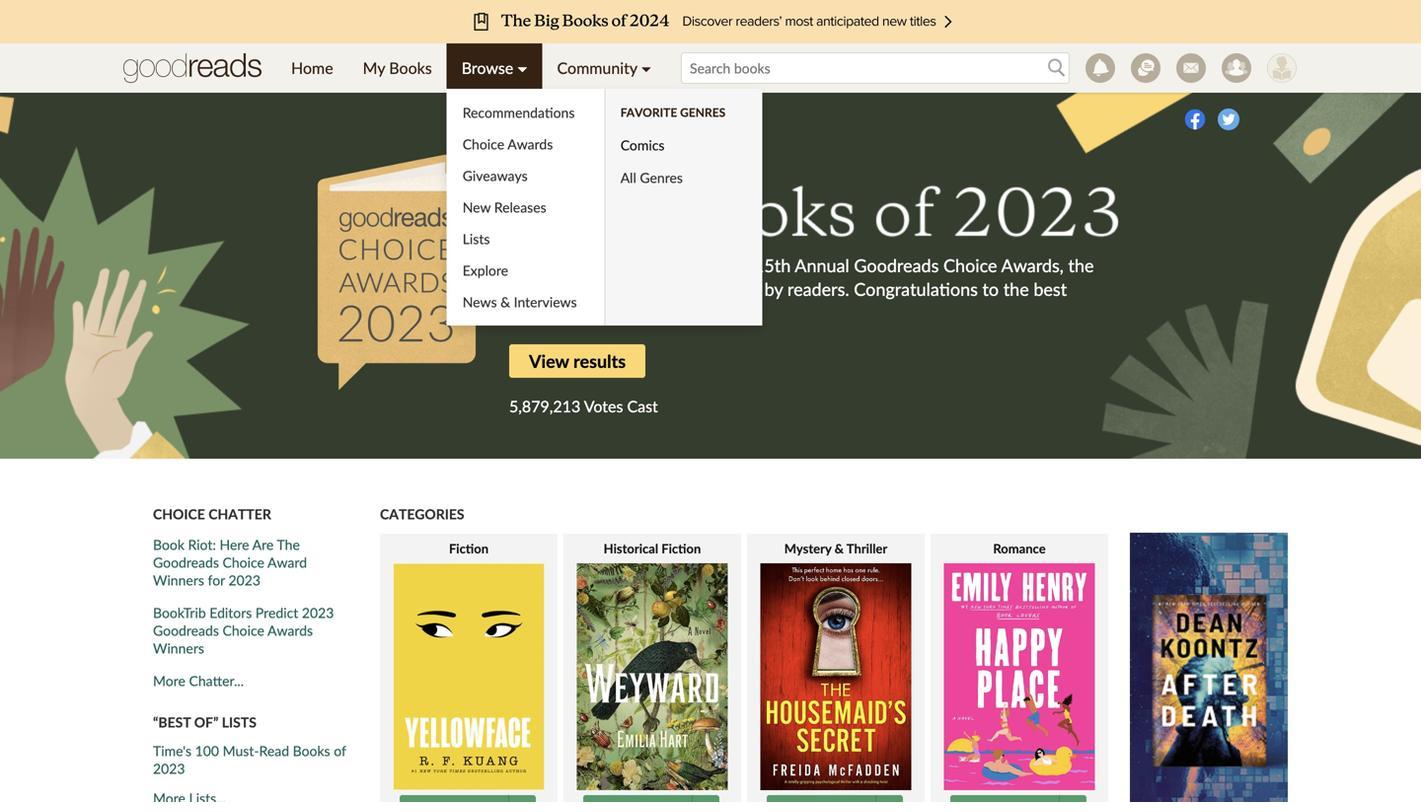 Task type: vqa. For each thing, say whether or not it's contained in the screenshot.
Choice inside book riot: here are the goodreads choice award winners for 2023
yes



Task type: locate. For each thing, give the bounding box(es) containing it.
weyward image
[[577, 564, 728, 791]]

view results
[[529, 350, 626, 372]]

the right to
[[1004, 278, 1029, 300]]

2 vertical spatial goodreads
[[153, 622, 219, 639]]

0 horizontal spatial ▾
[[518, 58, 528, 77]]

2 vertical spatial of
[[334, 743, 346, 760]]

more
[[153, 673, 185, 690]]

& right news
[[501, 294, 510, 310]]

ruby anderson image
[[1267, 53, 1297, 83]]

mystery
[[785, 541, 832, 557]]

best
[[1034, 278, 1067, 300]]

the up decided
[[724, 255, 749, 276]]

of right read
[[334, 743, 346, 760]]

2 vertical spatial 2023
[[153, 761, 185, 778]]

the right awards,
[[1068, 255, 1094, 276]]

& left thriller
[[835, 541, 844, 557]]

riot:
[[188, 537, 216, 553]]

2023 right 'for'
[[229, 572, 261, 589]]

&
[[501, 294, 510, 310], [835, 541, 844, 557]]

▾ right browse
[[518, 58, 528, 77]]

read
[[259, 743, 289, 760]]

0 vertical spatial &
[[501, 294, 510, 310]]

0 vertical spatial goodreads
[[854, 255, 939, 276]]

choice up to
[[944, 255, 997, 276]]

0 vertical spatial winners
[[153, 572, 204, 589]]

of"
[[194, 714, 218, 731]]

the
[[608, 255, 633, 276], [724, 255, 749, 276], [1068, 255, 1094, 276], [1004, 278, 1029, 300], [581, 302, 607, 324]]

choice down editors
[[223, 622, 264, 639]]

browse ▾ button
[[447, 43, 542, 93]]

genres
[[680, 105, 726, 119], [640, 169, 683, 186]]

& inside mystery & thriller link
[[835, 541, 844, 557]]

1 vertical spatial lists
[[222, 714, 257, 731]]

2023 inside booktrib editors predict 2023 goodreads choice awards winners
[[302, 605, 334, 621]]

new releases link
[[447, 191, 605, 223]]

annual
[[795, 255, 850, 276]]

all genres link
[[605, 162, 726, 193]]

▾ for browse ▾
[[518, 58, 528, 77]]

winners
[[153, 572, 204, 589], [153, 640, 204, 657]]

1 vertical spatial 2023
[[302, 605, 334, 621]]

0 horizontal spatial of
[[334, 743, 346, 760]]

2023 right predict
[[302, 605, 334, 621]]

are
[[252, 537, 274, 553]]

choice up book
[[153, 506, 205, 523]]

mystery & thriller
[[785, 541, 888, 557]]

predict
[[256, 605, 298, 621]]

winners up booktrib
[[153, 572, 204, 589]]

results
[[573, 350, 626, 372]]

favorite genres
[[621, 105, 726, 119]]

share on facebook image
[[1184, 109, 1206, 130]]

genres down comics link
[[640, 169, 683, 186]]

chatter...
[[189, 673, 244, 690]]

1 vertical spatial genres
[[640, 169, 683, 186]]

▾ up favorite
[[641, 58, 652, 77]]

book riot: here are the goodreads choice award winners for 2023
[[153, 537, 307, 589]]

advertisement element
[[1130, 533, 1288, 802]]

lists link
[[447, 223, 605, 255]]

choice inside book riot: here are the goodreads choice award winners for 2023
[[223, 554, 264, 571]]

choice inside menu
[[463, 136, 505, 153]]

year!
[[611, 302, 649, 324]]

choice up giveaways on the left top
[[463, 136, 505, 153]]

of up decided
[[703, 255, 719, 276]]

historical fiction link
[[564, 540, 741, 791]]

news
[[463, 294, 497, 310]]

choice down here
[[223, 554, 264, 571]]

lists down new
[[463, 230, 490, 247]]

goodreads down booktrib
[[153, 622, 219, 639]]

0 horizontal spatial lists
[[222, 714, 257, 731]]

lists up must-
[[222, 714, 257, 731]]

the housemaid's secret (the housemaid, #2) image
[[761, 564, 912, 791]]

mystery & thriller link
[[747, 540, 925, 791]]

congratulations
[[854, 278, 978, 300]]

2 horizontal spatial 2023
[[302, 605, 334, 621]]

0 horizontal spatial 2023
[[153, 761, 185, 778]]

historical
[[604, 541, 658, 557]]

goodreads
[[854, 255, 939, 276], [153, 554, 219, 571], [153, 622, 219, 639]]

1 vertical spatial awards
[[268, 622, 313, 639]]

awards down predict
[[268, 622, 313, 639]]

1 vertical spatial &
[[835, 541, 844, 557]]

books right read
[[293, 743, 330, 760]]

favorite
[[621, 105, 677, 119]]

awards inside booktrib editors predict 2023 goodreads choice awards winners
[[268, 622, 313, 639]]

0 horizontal spatial books
[[293, 743, 330, 760]]

award
[[268, 554, 307, 571]]

0 vertical spatial of
[[703, 255, 719, 276]]

goodreads down riot:
[[153, 554, 219, 571]]

0 vertical spatial awards
[[508, 136, 553, 153]]

decided
[[699, 278, 760, 300]]

▾
[[518, 58, 528, 77], [641, 58, 652, 77]]

2023 down time's at the left
[[153, 761, 185, 778]]

"best
[[153, 714, 191, 731]]

goodreads inside booktrib editors predict 2023 goodreads choice awards winners
[[153, 622, 219, 639]]

0 horizontal spatial awards
[[268, 622, 313, 639]]

1 horizontal spatial ▾
[[641, 58, 652, 77]]

time's
[[153, 743, 192, 760]]

romance
[[993, 541, 1046, 557]]

my books
[[363, 58, 432, 77]]

fiction link
[[380, 540, 558, 791]]

choice awards
[[463, 136, 553, 153]]

browse ▾
[[462, 58, 528, 77]]

news & interviews link
[[447, 286, 605, 318]]

goodreads up congratulations
[[854, 255, 939, 276]]

2 fiction from the left
[[662, 541, 701, 557]]

chatter
[[208, 506, 271, 523]]

time's 100 must-read books of 2023
[[153, 743, 346, 778]]

1 horizontal spatial lists
[[463, 230, 490, 247]]

genres up comics link
[[680, 105, 726, 119]]

inbox image
[[1177, 53, 1206, 83]]

1 vertical spatial goodreads
[[153, 554, 219, 571]]

1 vertical spatial books
[[293, 743, 330, 760]]

0 vertical spatial genres
[[680, 105, 726, 119]]

1 fiction from the left
[[449, 541, 489, 557]]

2 ▾ from the left
[[641, 58, 652, 77]]

1 horizontal spatial books
[[389, 58, 432, 77]]

1 horizontal spatial awards
[[508, 136, 553, 153]]

of
[[703, 255, 719, 276], [561, 302, 576, 324], [334, 743, 346, 760]]

recommendations link
[[447, 97, 605, 128]]

of down major
[[561, 302, 576, 324]]

1 vertical spatial winners
[[153, 640, 204, 657]]

books
[[509, 302, 556, 324]]

1 horizontal spatial 2023
[[229, 572, 261, 589]]

winners up more
[[153, 640, 204, 657]]

& for thriller
[[835, 541, 844, 557]]

view
[[529, 350, 569, 372]]

releases
[[494, 199, 547, 216]]

my
[[363, 58, 385, 77]]

Search books text field
[[681, 52, 1070, 84]]

2 winners from the top
[[153, 640, 204, 657]]

0 vertical spatial books
[[389, 58, 432, 77]]

1 horizontal spatial fiction
[[662, 541, 701, 557]]

news & interviews
[[463, 294, 577, 310]]

fiction down categories on the left
[[449, 541, 489, 557]]

the
[[277, 537, 300, 553]]

0 horizontal spatial &
[[501, 294, 510, 310]]

menu containing home
[[276, 43, 763, 326]]

by
[[765, 278, 783, 300]]

masthead text image
[[509, 184, 1124, 251]]

interviews
[[514, 294, 577, 310]]

2023
[[229, 572, 261, 589], [302, 605, 334, 621], [153, 761, 185, 778]]

book
[[595, 278, 634, 300]]

& inside 'news & interviews' link
[[501, 294, 510, 310]]

awards down recommendations link
[[508, 136, 553, 153]]

genres for favorite genres
[[680, 105, 726, 119]]

menu
[[276, 43, 763, 326]]

recommendations
[[463, 104, 575, 121]]

books right my
[[389, 58, 432, 77]]

1 ▾ from the left
[[518, 58, 528, 77]]

to
[[983, 278, 999, 300]]

fiction right historical
[[662, 541, 701, 557]]

1 horizontal spatial &
[[835, 541, 844, 557]]

1 winners from the top
[[153, 572, 204, 589]]

community
[[557, 58, 637, 77]]

0 horizontal spatial fiction
[[449, 541, 489, 557]]

lists inside menu
[[463, 230, 490, 247]]

community ▾
[[557, 58, 652, 77]]

time's 100 must-read books of 2023 link
[[153, 743, 346, 778]]

winners
[[637, 255, 699, 276]]

0 vertical spatial 2023
[[229, 572, 261, 589]]

lists
[[463, 230, 490, 247], [222, 714, 257, 731]]

happy place image
[[944, 564, 1095, 791]]

0 vertical spatial lists
[[463, 230, 490, 247]]

1 vertical spatial of
[[561, 302, 576, 324]]



Task type: describe. For each thing, give the bounding box(es) containing it.
friend requests image
[[1222, 53, 1252, 83]]

historical fiction
[[604, 541, 701, 557]]

categories
[[380, 506, 464, 523]]

1 horizontal spatial of
[[561, 302, 576, 324]]

choice chatter
[[153, 506, 271, 523]]

for
[[208, 572, 225, 589]]

new
[[463, 199, 491, 216]]

yellowface image
[[393, 564, 544, 791]]

comics
[[621, 137, 665, 153]]

5,879,213
[[509, 397, 581, 416]]

awards
[[639, 278, 694, 300]]

book riot: here are the goodreads choice award winners for 2023 link
[[153, 537, 307, 589]]

2023 inside book riot: here are the goodreads choice award winners for 2023
[[229, 572, 261, 589]]

awards,
[[1001, 255, 1064, 276]]

thriller
[[847, 541, 888, 557]]

100
[[195, 743, 219, 760]]

only
[[509, 278, 542, 300]]

announcing
[[509, 255, 603, 276]]

booktrib
[[153, 605, 206, 621]]

winners inside booktrib editors predict 2023 goodreads choice awards winners
[[153, 640, 204, 657]]

my group discussions image
[[1131, 53, 1161, 83]]

genres for all genres
[[640, 169, 683, 186]]

explore
[[463, 262, 508, 279]]

notifications image
[[1086, 53, 1115, 83]]

the up book
[[608, 255, 633, 276]]

the down book
[[581, 302, 607, 324]]

choice inside booktrib editors predict 2023 goodreads choice awards winners
[[223, 622, 264, 639]]

more chatter... link
[[153, 672, 360, 690]]

choice inside announcing the winners of the 15th annual goodreads choice awards, the only major book awards decided by readers. congratulations to the best books of the year!
[[944, 255, 997, 276]]

giveaways link
[[447, 160, 605, 191]]

major
[[547, 278, 591, 300]]

Search for books to add to your shelves search field
[[681, 52, 1070, 84]]

choice awards link
[[447, 128, 605, 160]]

books inside my books link
[[389, 58, 432, 77]]

share on twitter image
[[1218, 109, 1240, 130]]

cast
[[627, 397, 658, 416]]

comics link
[[605, 128, 726, 162]]

readers.
[[788, 278, 850, 300]]

of inside time's 100 must-read books of 2023
[[334, 743, 346, 760]]

romance link
[[931, 540, 1108, 791]]

my books link
[[348, 43, 447, 93]]

votes
[[584, 397, 623, 416]]

winners inside book riot: here are the goodreads choice award winners for 2023
[[153, 572, 204, 589]]

more chatter...
[[153, 673, 244, 690]]

book
[[153, 537, 185, 553]]

giveaways
[[463, 167, 528, 184]]

must-
[[223, 743, 259, 760]]

new releases
[[463, 199, 547, 216]]

here
[[220, 537, 249, 553]]

awards inside menu
[[508, 136, 553, 153]]

booktrib editors predict 2023 goodreads choice awards winners
[[153, 605, 334, 657]]

announcing the winners of the 15th annual goodreads choice awards, the only major book awards decided by readers. congratulations to the best books of the year!
[[509, 255, 1094, 324]]

& for interviews
[[501, 294, 510, 310]]

booktrib editors predict 2023 goodreads choice awards winners link
[[153, 605, 334, 657]]

goodreads inside book riot: here are the goodreads choice award winners for 2023
[[153, 554, 219, 571]]

▾ for community ▾
[[641, 58, 652, 77]]

"best of" lists
[[153, 714, 257, 731]]

books inside time's 100 must-read books of 2023
[[293, 743, 330, 760]]

editors
[[210, 605, 252, 621]]

home link
[[276, 43, 348, 93]]

2023 inside time's 100 must-read books of 2023
[[153, 761, 185, 778]]

all genres
[[621, 169, 683, 186]]

explore link
[[447, 255, 605, 286]]

goodreads inside announcing the winners of the 15th annual goodreads choice awards, the only major book awards decided by readers. congratulations to the best books of the year!
[[854, 255, 939, 276]]

view results link
[[509, 344, 646, 378]]

browse
[[462, 58, 513, 77]]

2 horizontal spatial of
[[703, 255, 719, 276]]

community ▾ button
[[542, 43, 666, 93]]

home
[[291, 58, 333, 77]]

all
[[621, 169, 636, 186]]

15th
[[754, 255, 791, 276]]



